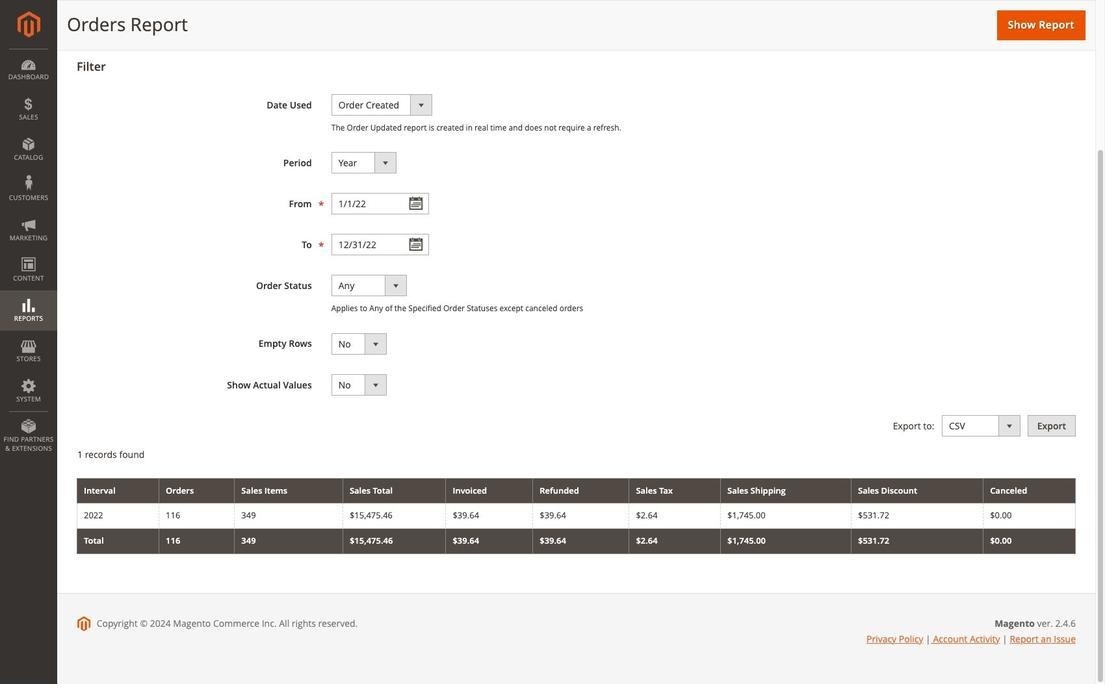 Task type: locate. For each thing, give the bounding box(es) containing it.
magento admin panel image
[[17, 11, 40, 38]]

menu bar
[[0, 49, 57, 460]]

None text field
[[331, 193, 429, 215]]

None text field
[[331, 234, 429, 256]]



